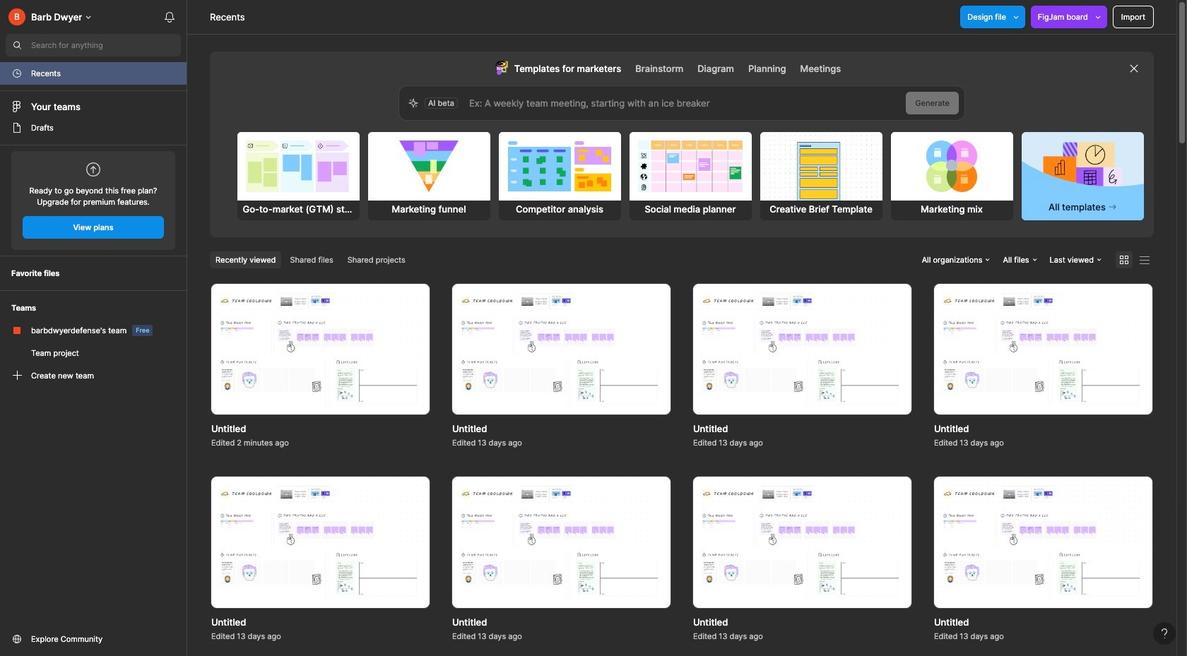 Task type: vqa. For each thing, say whether or not it's contained in the screenshot.
Team stand up image
no



Task type: locate. For each thing, give the bounding box(es) containing it.
competitor analysis image
[[499, 132, 621, 201]]

thumbnail image
[[211, 284, 430, 415], [452, 284, 671, 415], [693, 284, 911, 415], [934, 284, 1152, 415], [211, 477, 430, 608], [452, 477, 671, 608], [693, 477, 911, 608], [934, 477, 1152, 608]]

recent 16 image
[[11, 68, 23, 79]]

grid
[[189, 284, 1175, 656]]

search 32 image
[[6, 34, 28, 57]]

page 16 image
[[11, 122, 23, 134]]



Task type: describe. For each thing, give the bounding box(es) containing it.
social media planner image
[[629, 132, 751, 201]]

creative brief template image
[[753, 132, 889, 201]]

marketing mix image
[[891, 132, 1013, 201]]

help image
[[1162, 629, 1167, 639]]

bell 32 image
[[158, 6, 181, 28]]

community 16 image
[[11, 634, 23, 645]]

Ex: A weekly team meeting, starting with an ice breaker field
[[458, 86, 906, 120]]

Search for anything text field
[[31, 40, 181, 51]]

go-to-market (gtm) strategy image
[[237, 132, 359, 201]]

marketing funnel image
[[368, 132, 490, 201]]

see all all templates image
[[1043, 141, 1122, 194]]



